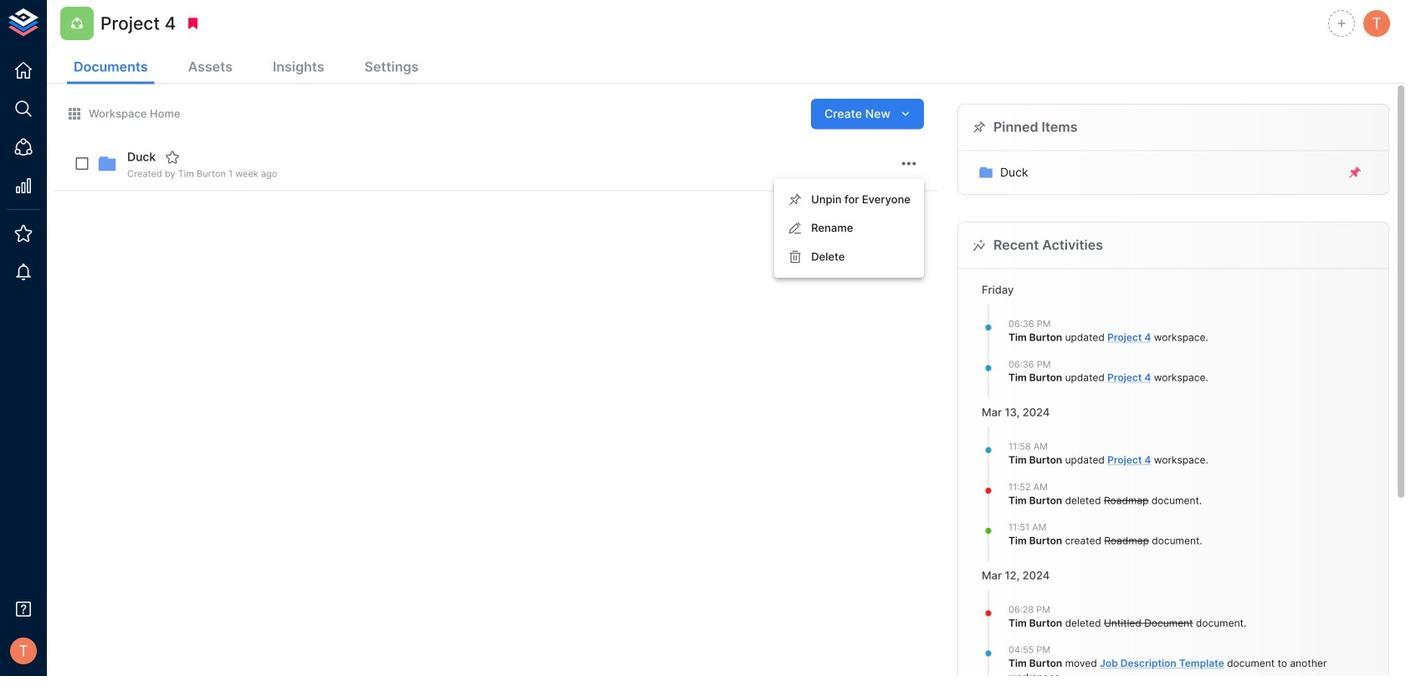 Task type: locate. For each thing, give the bounding box(es) containing it.
remove bookmark image
[[185, 16, 200, 31]]

favorite image
[[165, 150, 180, 165]]

unpin image
[[1347, 165, 1363, 180]]



Task type: vqa. For each thing, say whether or not it's contained in the screenshot.
Unpin Image
yes



